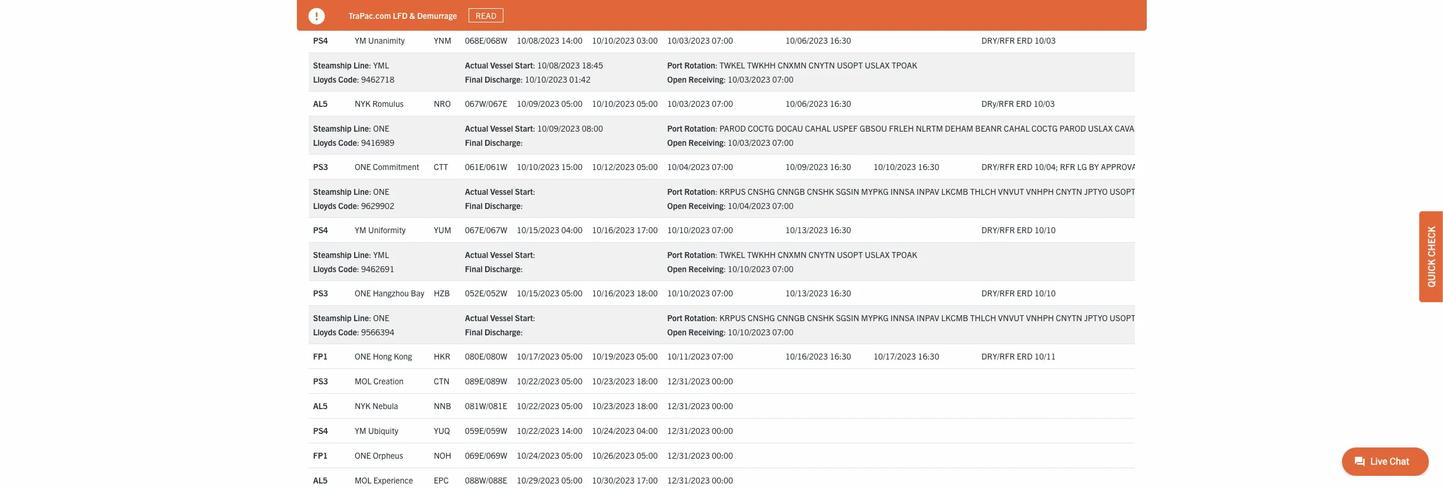 Task type: describe. For each thing, give the bounding box(es) containing it.
actual vessel start : 10/08/2023 18:45 final discharge : 10/10/2023 01:42
[[465, 60, 603, 84]]

089e/089w
[[465, 376, 508, 386]]

nro
[[434, 98, 451, 109]]

beanr
[[976, 123, 1002, 133]]

ps4 for ym unanimity
[[313, 35, 328, 46]]

ym uniformity
[[355, 225, 406, 235]]

port for port rotation : twkel twkhh cnxmn cnytn usopt uslax tpoak open receiving : 10/10/2023 07:00
[[668, 249, 683, 260]]

0 vertical spatial 10/08/2023
[[517, 35, 560, 46]]

start for steamship line : one lloyds code : 9629902
[[515, 186, 533, 197]]

uslax inside port rotation : twkel twkhh cnxmn cnytn usopt uslax tpoak open receiving : 10/10/2023 07:00
[[865, 249, 890, 260]]

nyk for nyk nebula
[[355, 401, 371, 411]]

dry/rfr
[[982, 98, 1015, 109]]

00:00 for 069e/069w
[[712, 450, 733, 461]]

by
[[1089, 161, 1100, 172]]

gbsou
[[860, 123, 888, 133]]

10/03/2023 inside port rotation : twkel twkhh cnxmn cnytn usopt uslax tpoak open receiving : 10/03/2023 07:00
[[728, 74, 771, 84]]

steamship for steamship line : one lloyds code : 9629902
[[313, 186, 352, 197]]

10/22/2023 05:00 for 081w/081e
[[517, 401, 583, 411]]

erd for 10/19/2023 05:00
[[1017, 351, 1033, 362]]

07:00 inside port rotation : parod coctg docau cahal uspef gbsou frleh nlrtm deham beanr cahal coctg parod uslax cavan usopt tpoak open receiving : 10/03/2023 07:00
[[773, 137, 794, 148]]

16:30 for 10/16/2023 17:00
[[830, 225, 852, 235]]

bay
[[411, 288, 425, 299]]

start for steamship line : one lloyds code : 9416989
[[515, 123, 533, 133]]

12/31/2023 00:00 for 069e/069w
[[668, 450, 733, 461]]

10/26/2023 05:00
[[592, 450, 658, 461]]

docau
[[776, 123, 804, 133]]

10/13/2023 for 10/16/2023 18:00
[[786, 288, 828, 299]]

actual for steamship line : one lloyds code : 9566394
[[465, 312, 488, 323]]

10/23/2023 18:00 for 089e/089w
[[592, 376, 658, 386]]

ubiquity
[[368, 425, 399, 436]]

2 coctg from the left
[[1032, 123, 1058, 133]]

final for steamship line : one lloyds code : 9566394
[[465, 327, 483, 337]]

port rotation : twkel twkhh cnxmn cnytn usopt uslax tpoak open receiving : 10/10/2023 07:00
[[668, 249, 918, 274]]

10/24/2023 04:00
[[592, 425, 658, 436]]

18:00 for 089e/089w
[[637, 376, 658, 386]]

10/23/2023 18:00 for 081w/081e
[[592, 401, 658, 411]]

one hangzhou bay
[[355, 288, 425, 299]]

code up "ynm"
[[434, 11, 455, 22]]

10/16/2023 for 10/16/2023 17:00
[[592, 225, 635, 235]]

14:00 for 10/08/2023 14:00
[[562, 35, 583, 46]]

actual for steamship line : yml lloyds code : 9462691
[[465, 249, 488, 260]]

10/24/2023 for 10/24/2023 04:00
[[592, 425, 635, 436]]

2 parod from the left
[[1060, 123, 1087, 133]]

receiving for port rotation : parod coctg docau cahal uspef gbsou frleh nlrtm deham beanr cahal coctg parod uslax cavan usopt tpoak open receiving : 10/03/2023 07:00
[[689, 137, 724, 148]]

mol for mol experience
[[355, 475, 372, 486]]

erd for 10/16/2023 18:00
[[1017, 288, 1033, 299]]

10/03/2023 07:00 for 10/10/2023 03:00
[[668, 35, 733, 46]]

steamship line : one lloyds code : 9629902
[[313, 186, 395, 211]]

code for steamship line : yml lloyds code : 9462718
[[338, 74, 357, 84]]

dry/rfr for 10/16/2023 17:00
[[982, 225, 1015, 235]]

uslax inside the port rotation : krpus cnshg cnngb cnshk sgsin mypkg innsa inpav lkcmb thlch vnvut vnhph cnytn jptyo usopt uslax tpoak open receiving : 10/10/2023 07:00
[[1138, 312, 1163, 323]]

lkcmb for : 10/04/2023 07:00
[[942, 186, 969, 197]]

9462718
[[361, 74, 395, 84]]

cnytn inside the port rotation : krpus cnshg cnngb cnshk sgsin mypkg innsa inpav lkcmb thlch vnvut vnhph cnytn jptyo usopt uslax tpoak open receiving : 10/10/2023 07:00
[[1056, 312, 1083, 323]]

noh
[[434, 450, 452, 461]]

10/17/2023 for 10/17/2023 05:00
[[517, 351, 560, 362]]

steamship line : one lloyds code : 9566394
[[313, 312, 395, 337]]

receiving inside port rotation : twkel twkhh cnxmn cnytn usopt uslax tpoak open receiving : 10/03/2023 07:00
[[689, 74, 724, 84]]

al5 for nyk nebula
[[313, 401, 328, 411]]

erd for 10/12/2023 05:00
[[1017, 161, 1033, 172]]

tpoak inside port rotation : twkel twkhh cnxmn cnytn usopt uslax tpoak open receiving : 10/10/2023 07:00
[[892, 249, 918, 260]]

10/11/2023 07:00
[[668, 351, 733, 362]]

jptyo for port rotation : krpus cnshg cnngb cnshk sgsin mypkg innsa inpav lkcmb thlch vnvut vnhph cnytn jptyo usopt uslax tpoak open receiving : 10/10/2023 07:00
[[1085, 312, 1108, 323]]

10/10/2023 16:30
[[874, 161, 940, 172]]

10/12/2023 05:00
[[592, 161, 658, 172]]

1 coctg from the left
[[748, 123, 774, 133]]

01:42
[[570, 74, 591, 84]]

10/23/2023 for 089e/089w
[[592, 376, 635, 386]]

one inside steamship line : one lloyds code : 9629902
[[373, 186, 390, 197]]

nlrtm
[[916, 123, 944, 133]]

twkel for 10/03/2023
[[720, 60, 746, 70]]

ynm
[[434, 35, 452, 46]]

nyk for nyk romulus
[[355, 98, 371, 109]]

solid image
[[309, 8, 325, 25]]

tpoak for port rotation : parod coctg docau cahal uspef gbsou frleh nlrtm deham beanr cahal coctg parod uslax cavan usopt tpoak open receiving : 10/03/2023 07:00
[[1171, 123, 1197, 133]]

one hong kong
[[355, 351, 412, 362]]

line for 9629902
[[354, 186, 369, 197]]

2 cahal from the left
[[1004, 123, 1030, 133]]

10/30/2023
[[592, 475, 635, 486]]

romulus
[[373, 98, 404, 109]]

03:00
[[637, 35, 658, 46]]

cnytn inside port rotation : krpus cnshg cnngb cnshk sgsin mypkg innsa inpav lkcmb thlch vnvut vnhph cnytn jptyo usopt uslax tpoak open receiving : 10/04/2023 07:00
[[1056, 186, 1083, 197]]

10/26/2023
[[592, 450, 635, 461]]

fp1 for one hong kong
[[313, 351, 328, 362]]

final inside actual vessel start : 10/09/2023 08:00 final discharge :
[[465, 137, 483, 148]]

port rotation : parod coctg docau cahal uspef gbsou frleh nlrtm deham beanr cahal coctg parod uslax cavan usopt tpoak open receiving : 10/03/2023 07:00
[[668, 123, 1197, 148]]

uspef
[[833, 123, 858, 133]]

00:00 for 081w/081e
[[712, 401, 733, 411]]

10/10/2023 15:00
[[517, 161, 583, 172]]

commitment
[[373, 161, 419, 172]]

discharge inside actual vessel start : 10/09/2023 08:00 final discharge :
[[485, 137, 521, 148]]

ps3 for mol creation
[[313, 376, 328, 386]]

final for steamship line : yml lloyds code : 9462691
[[465, 263, 483, 274]]

uniformity
[[368, 225, 406, 235]]

nebula
[[373, 401, 398, 411]]

10/04/2023 07:00
[[668, 161, 733, 172]]

uslax inside port rotation : krpus cnshg cnngb cnshk sgsin mypkg innsa inpav lkcmb thlch vnvut vnhph cnytn jptyo usopt uslax tpoak open receiving : 10/04/2023 07:00
[[1138, 186, 1163, 197]]

1 parod from the left
[[720, 123, 746, 133]]

nyk romulus
[[355, 98, 404, 109]]

10/09/2023 05:00
[[517, 98, 583, 109]]

usopt inside port rotation : twkel twkhh cnxmn cnytn usopt uslax tpoak open receiving : 10/10/2023 07:00
[[837, 249, 863, 260]]

10/12/2023
[[592, 161, 635, 172]]

10/09/2023 for 10/09/2023 16:30
[[786, 161, 828, 172]]

10/17/2023 16:30
[[874, 351, 940, 362]]

deham
[[945, 123, 974, 133]]

10/04/2023 inside port rotation : krpus cnshg cnngb cnshk sgsin mypkg innsa inpav lkcmb thlch vnvut vnhph cnytn jptyo usopt uslax tpoak open receiving : 10/04/2023 07:00
[[728, 200, 771, 211]]

15:00
[[562, 161, 583, 172]]

10/15/2023 for 10/15/2023 05:00
[[517, 288, 560, 299]]

hangzhou
[[373, 288, 409, 299]]

nnb
[[434, 401, 451, 411]]

9462691
[[361, 263, 395, 274]]

10/16/2023 17:00
[[592, 225, 658, 235]]

quick check link
[[1420, 212, 1444, 302]]

10/24/2023 05:00
[[517, 450, 583, 461]]

080e/080w
[[465, 351, 508, 362]]

steamship for steamship line : yml lloyds code : 9462691
[[313, 249, 352, 260]]

lloyds for steamship line : one lloyds code : 9566394
[[313, 327, 337, 337]]

dry/rfr for 10/12/2023 05:00
[[982, 161, 1015, 172]]

cnshg for 10/04/2023
[[748, 186, 775, 197]]

creation
[[374, 376, 404, 386]]

receiving for port rotation : krpus cnshg cnngb cnshk sgsin mypkg innsa inpav lkcmb thlch vnvut vnhph cnytn jptyo usopt uslax tpoak open receiving : 10/04/2023 07:00
[[689, 200, 724, 211]]

yuq
[[434, 425, 450, 436]]

erd for 10/16/2023 17:00
[[1017, 225, 1033, 235]]

18:45
[[582, 60, 603, 70]]

068e/068w
[[465, 35, 508, 46]]

line for 9462691
[[354, 249, 369, 260]]

experience
[[374, 475, 413, 486]]

one down 9416989
[[355, 161, 371, 172]]

10/10/2023 inside the port rotation : krpus cnshg cnngb cnshk sgsin mypkg innsa inpav lkcmb thlch vnvut vnhph cnytn jptyo usopt uslax tpoak open receiving : 10/10/2023 07:00
[[728, 327, 771, 337]]

port for port rotation : krpus cnshg cnngb cnshk sgsin mypkg innsa inpav lkcmb thlch vnvut vnhph cnytn jptyo usopt uslax tpoak open receiving : 10/04/2023 07:00
[[668, 186, 683, 197]]

04:00 for 10/24/2023 04:00
[[637, 425, 658, 436]]

yml for steamship line : yml lloyds code : 9462691
[[373, 249, 389, 260]]

10/10 for 10/16/2023 17:00
[[1035, 225, 1056, 235]]

10/06/2023 for 10/10/2023 05:00
[[786, 98, 828, 109]]

dry/rfr for 10/19/2023 05:00
[[982, 351, 1015, 362]]

9566394
[[361, 327, 395, 337]]

krpus for 10/04/2023
[[720, 186, 746, 197]]

service
[[313, 11, 345, 22]]

orpheus
[[373, 450, 403, 461]]

1 cahal from the left
[[805, 123, 831, 133]]

one orpheus
[[355, 450, 403, 461]]

dry/rfr erd 10/03
[[982, 98, 1055, 109]]

ps3 for one commitment
[[313, 161, 328, 172]]

10/10/2023 07:00 for 17:00
[[668, 225, 733, 235]]

steamship line : yml lloyds code : 9462718
[[313, 60, 395, 84]]

cnshk for : 10/04/2023 07:00
[[807, 186, 835, 197]]

mol creation
[[355, 376, 404, 386]]

07:00 inside port rotation : twkel twkhh cnxmn cnytn usopt uslax tpoak open receiving : 10/03/2023 07:00
[[773, 74, 794, 84]]

16:30 for 10/10/2023 05:00
[[830, 98, 852, 109]]

mypkg for : 10/10/2023 07:00
[[862, 312, 889, 323]]

10/16/2023 for 10/16/2023 18:00
[[592, 288, 635, 299]]

quick check
[[1426, 226, 1438, 287]]

04:00 for 10/15/2023 04:00
[[562, 225, 583, 235]]

usopt inside port rotation : twkel twkhh cnxmn cnytn usopt uslax tpoak open receiving : 10/03/2023 07:00
[[837, 60, 863, 70]]

10/03 for dry/rfr erd 10/03
[[1035, 35, 1056, 46]]

epc
[[434, 475, 449, 486]]

port rotation : twkel twkhh cnxmn cnytn usopt uslax tpoak open receiving : 10/03/2023 07:00
[[668, 60, 918, 84]]

fp1 for one orpheus
[[313, 450, 328, 461]]

10/22/2023 for 089e/089w
[[517, 376, 560, 386]]

check
[[1426, 226, 1438, 257]]

actual vessel start : final discharge : for : 9629902
[[465, 186, 536, 211]]

0 horizontal spatial 10/04/2023
[[668, 161, 710, 172]]

ps4 for ym ubiquity
[[313, 425, 328, 436]]

07:00 inside port rotation : twkel twkhh cnxmn cnytn usopt uslax tpoak open receiving : 10/10/2023 07:00
[[773, 263, 794, 274]]

open inside port rotation : twkel twkhh cnxmn cnytn usopt uslax tpoak open receiving : 10/03/2023 07:00
[[668, 74, 687, 84]]

07:00 inside the port rotation : krpus cnshg cnngb cnshk sgsin mypkg innsa inpav lkcmb thlch vnvut vnhph cnytn jptyo usopt uslax tpoak open receiving : 10/10/2023 07:00
[[773, 327, 794, 337]]

cnytn inside port rotation : twkel twkhh cnxmn cnytn usopt uslax tpoak open receiving : 10/10/2023 07:00
[[809, 249, 835, 260]]

open inside port rotation : twkel twkhh cnxmn cnytn usopt uslax tpoak open receiving : 10/10/2023 07:00
[[668, 263, 687, 274]]

usopt inside the port rotation : krpus cnshg cnngb cnshk sgsin mypkg innsa inpav lkcmb thlch vnvut vnhph cnytn jptyo usopt uslax tpoak open receiving : 10/10/2023 07:00
[[1110, 312, 1136, 323]]

kong
[[394, 351, 412, 362]]

10/22/2023 05:00 for 089e/089w
[[517, 376, 583, 386]]

10/29/2023
[[517, 475, 560, 486]]

nyk nebula
[[355, 401, 398, 411]]

one commitment
[[355, 161, 419, 172]]

10/09/2023 16:30
[[786, 161, 852, 172]]

twkel for 10/10/2023
[[720, 249, 746, 260]]

hkr
[[434, 351, 451, 362]]

port for port rotation : twkel twkhh cnxmn cnytn usopt uslax tpoak open receiving : 10/03/2023 07:00
[[668, 60, 683, 70]]

voyage
[[472, 11, 501, 22]]

ym for ym ubiquity
[[355, 425, 367, 436]]

start for steamship line : yml lloyds code : 9462718
[[515, 60, 533, 70]]

lloyds for steamship line : yml lloyds code : 9462691
[[313, 263, 337, 274]]



Task type: vqa. For each thing, say whether or not it's contained in the screenshot.
3rd Open from the top of the page
yes



Task type: locate. For each thing, give the bounding box(es) containing it.
actual down 068e/068w
[[465, 60, 488, 70]]

ps4 down solid "icon"
[[313, 35, 328, 46]]

10/16/2023 16:30
[[786, 351, 852, 362]]

one inside steamship line : one lloyds code : 9566394
[[373, 312, 390, 323]]

2 17:00 from the top
[[637, 475, 658, 486]]

4 steamship from the top
[[313, 249, 352, 260]]

0 vertical spatial krpus
[[720, 186, 746, 197]]

start for steamship line : one lloyds code : 9566394
[[515, 312, 533, 323]]

2 vertical spatial 10/09/2023
[[786, 161, 828, 172]]

1 vertical spatial 10/23/2023 18:00
[[592, 401, 658, 411]]

1 vertical spatial thlch
[[971, 312, 997, 323]]

5 lloyds from the top
[[313, 327, 337, 337]]

2 discharge from the top
[[485, 137, 521, 148]]

16:30 for 10/10/2023 03:00
[[830, 35, 852, 46]]

1 final from the top
[[465, 74, 483, 84]]

5 final from the top
[[465, 327, 483, 337]]

10/10
[[1035, 225, 1056, 235], [1035, 288, 1056, 299]]

1 vertical spatial cnngb
[[777, 312, 806, 323]]

actual vessel start : 10/09/2023 08:00 final discharge :
[[465, 123, 603, 148]]

mypkg up 10/17/2023 16:30
[[862, 312, 889, 323]]

al5
[[313, 98, 328, 109], [313, 401, 328, 411], [313, 475, 328, 486]]

code for steamship line : one lloyds code : 9629902
[[338, 200, 357, 211]]

inpav down 10/10/2023 16:30
[[917, 186, 940, 197]]

vessel left the &
[[376, 11, 404, 22]]

1 horizontal spatial cahal
[[1004, 123, 1030, 133]]

0 vertical spatial 10/04/2023
[[668, 161, 710, 172]]

jptyo for port rotation : krpus cnshg cnngb cnshk sgsin mypkg innsa inpav lkcmb thlch vnvut vnhph cnytn jptyo usopt uslax tpoak open receiving : 10/04/2023 07:00
[[1085, 186, 1108, 197]]

10/15/2023 05:00
[[517, 288, 583, 299]]

0 vertical spatial yml
[[373, 60, 389, 70]]

1 ps4 from the top
[[313, 35, 328, 46]]

start down 10/08/2023 14:00
[[515, 60, 533, 70]]

9416989
[[361, 137, 395, 148]]

10/16/2023
[[592, 225, 635, 235], [592, 288, 635, 299], [786, 351, 828, 362]]

10/22/2023 14:00
[[517, 425, 583, 436]]

5 steamship from the top
[[313, 312, 352, 323]]

1 vertical spatial 10/10
[[1035, 288, 1056, 299]]

tpoak for port rotation : krpus cnshg cnngb cnshk sgsin mypkg innsa inpav lkcmb thlch vnvut vnhph cnytn jptyo usopt uslax tpoak open receiving : 10/10/2023 07:00
[[1165, 312, 1191, 323]]

5 start from the top
[[515, 312, 533, 323]]

2 ym from the top
[[355, 225, 367, 235]]

1 vertical spatial 14:00
[[562, 425, 583, 436]]

vessel down 068e/068w
[[490, 60, 513, 70]]

2 vertical spatial 18:00
[[637, 401, 658, 411]]

10/16/2023 18:00
[[592, 288, 658, 299]]

steamship inside steamship line : one lloyds code : 9566394
[[313, 312, 352, 323]]

0 vertical spatial actual vessel start : final discharge :
[[465, 186, 536, 211]]

1 nyk from the top
[[355, 98, 371, 109]]

discharge for steamship line : one lloyds code : 9566394
[[485, 327, 521, 337]]

line for 9416989
[[354, 123, 369, 133]]

4 rotation from the top
[[685, 249, 716, 260]]

one up 9629902
[[373, 186, 390, 197]]

one left the hong
[[355, 351, 371, 362]]

052e/052w
[[465, 288, 508, 299]]

twkhh
[[747, 60, 776, 70], [747, 249, 776, 260]]

cnshg inside the port rotation : krpus cnshg cnngb cnshk sgsin mypkg innsa inpav lkcmb thlch vnvut vnhph cnytn jptyo usopt uslax tpoak open receiving : 10/10/2023 07:00
[[748, 312, 775, 323]]

actual
[[465, 60, 488, 70], [465, 123, 488, 133], [465, 186, 488, 197], [465, 249, 488, 260], [465, 312, 488, 323]]

twkhh for 10/03/2023
[[747, 60, 776, 70]]

10/22/2023 05:00 down "10/17/2023 05:00"
[[517, 376, 583, 386]]

code inside steamship line : one lloyds code : 9566394
[[338, 327, 357, 337]]

10/22/2023 05:00
[[517, 376, 583, 386], [517, 401, 583, 411]]

2 twkhh from the top
[[747, 249, 776, 260]]

fp1 left the one orpheus
[[313, 450, 328, 461]]

twkhh for 10/10/2023
[[747, 249, 776, 260]]

10/22/2023
[[517, 376, 560, 386], [517, 401, 560, 411], [517, 425, 560, 436]]

1 actual vessel start : final discharge : from the top
[[465, 186, 536, 211]]

cahal left uspef
[[805, 123, 831, 133]]

final
[[465, 74, 483, 84], [465, 137, 483, 148], [465, 200, 483, 211], [465, 263, 483, 274], [465, 327, 483, 337]]

16:30 for 10/16/2023 18:00
[[830, 288, 852, 299]]

cnshg inside port rotation : krpus cnshg cnngb cnshk sgsin mypkg innsa inpav lkcmb thlch vnvut vnhph cnytn jptyo usopt uslax tpoak open receiving : 10/04/2023 07:00
[[748, 186, 775, 197]]

067w/067e
[[465, 98, 508, 109]]

twkhh inside port rotation : twkel twkhh cnxmn cnytn usopt uslax tpoak open receiving : 10/03/2023 07:00
[[747, 60, 776, 70]]

0 vertical spatial 10/03/2023 07:00
[[668, 35, 733, 46]]

10/13/2023 16:30 down port rotation : twkel twkhh cnxmn cnytn usopt uslax tpoak open receiving : 10/10/2023 07:00
[[786, 288, 852, 299]]

10/15/2023 right 067e/067w
[[517, 225, 560, 235]]

discharge inside actual vessel start : 10/08/2023 18:45 final discharge : 10/10/2023 01:42
[[485, 74, 521, 84]]

lg
[[1078, 161, 1088, 172]]

0 vertical spatial 10/24/2023
[[592, 425, 635, 436]]

cnngb up 10/16/2023 16:30
[[777, 312, 806, 323]]

5 discharge from the top
[[485, 327, 521, 337]]

1 mypkg from the top
[[862, 186, 889, 197]]

innsa inside the port rotation : krpus cnshg cnngb cnshk sgsin mypkg innsa inpav lkcmb thlch vnvut vnhph cnytn jptyo usopt uslax tpoak open receiving : 10/10/2023 07:00
[[891, 312, 915, 323]]

ps3 left the mol creation
[[313, 376, 328, 386]]

tpoak inside the port rotation : krpus cnshg cnngb cnshk sgsin mypkg innsa inpav lkcmb thlch vnvut vnhph cnytn jptyo usopt uslax tpoak open receiving : 10/10/2023 07:00
[[1165, 312, 1191, 323]]

2 10/22/2023 from the top
[[517, 401, 560, 411]]

1 start from the top
[[515, 60, 533, 70]]

1 vertical spatial 10/10/2023 07:00
[[668, 288, 733, 299]]

2 10/03/2023 07:00 from the top
[[668, 98, 733, 109]]

4 open from the top
[[668, 263, 687, 274]]

code left 9462718
[[338, 74, 357, 84]]

krpus inside port rotation : krpus cnshg cnngb cnshk sgsin mypkg innsa inpav lkcmb thlch vnvut vnhph cnytn jptyo usopt uslax tpoak open receiving : 10/04/2023 07:00
[[720, 186, 746, 197]]

cnxmn inside port rotation : twkel twkhh cnxmn cnytn usopt uslax tpoak open receiving : 10/10/2023 07:00
[[778, 249, 807, 260]]

mypkg inside port rotation : krpus cnshg cnngb cnshk sgsin mypkg innsa inpav lkcmb thlch vnvut vnhph cnytn jptyo usopt uslax tpoak open receiving : 10/04/2023 07:00
[[862, 186, 889, 197]]

10/03
[[1035, 35, 1056, 46], [1034, 98, 1055, 109]]

1 10/15/2023 from the top
[[517, 225, 560, 235]]

rotation
[[685, 60, 716, 70], [685, 123, 716, 133], [685, 186, 716, 197], [685, 249, 716, 260], [685, 312, 716, 323]]

sgsin down 10/09/2023 16:30
[[836, 186, 860, 197]]

14:00 up 18:45
[[562, 35, 583, 46]]

1 vertical spatial 10/23/2023
[[592, 401, 635, 411]]

1 vnhph from the top
[[1027, 186, 1055, 197]]

1 vertical spatial ps4
[[313, 225, 328, 235]]

cnshg for 10/10/2023
[[748, 312, 775, 323]]

3 final from the top
[[465, 200, 483, 211]]

0 vertical spatial al5
[[313, 98, 328, 109]]

lloyds for steamship line : yml lloyds code : 9462718
[[313, 74, 337, 84]]

07:00 inside port rotation : krpus cnshg cnngb cnshk sgsin mypkg innsa inpav lkcmb thlch vnvut vnhph cnytn jptyo usopt uslax tpoak open receiving : 10/04/2023 07:00
[[773, 200, 794, 211]]

actual for steamship line : yml lloyds code : 9462718
[[465, 60, 488, 70]]

inpav inside the port rotation : krpus cnshg cnngb cnshk sgsin mypkg innsa inpav lkcmb thlch vnvut vnhph cnytn jptyo usopt uslax tpoak open receiving : 10/10/2023 07:00
[[917, 312, 940, 323]]

ps4 for ym uniformity
[[313, 225, 328, 235]]

00:00 for 089e/089w
[[712, 376, 733, 386]]

1 twkhh from the top
[[747, 60, 776, 70]]

innsa for : 10/10/2023 07:00
[[891, 312, 915, 323]]

cnngb inside port rotation : krpus cnshg cnngb cnshk sgsin mypkg innsa inpav lkcmb thlch vnvut vnhph cnytn jptyo usopt uslax tpoak open receiving : 10/04/2023 07:00
[[777, 186, 806, 197]]

cnytn inside port rotation : twkel twkhh cnxmn cnytn usopt uslax tpoak open receiving : 10/03/2023 07:00
[[809, 60, 835, 70]]

17:00
[[637, 225, 658, 235], [637, 475, 658, 486]]

2 start from the top
[[515, 123, 533, 133]]

final up 080e/080w
[[465, 327, 483, 337]]

1 vertical spatial vnhph
[[1027, 312, 1055, 323]]

code left 9462691
[[338, 263, 357, 274]]

0 vertical spatial vnhph
[[1027, 186, 1055, 197]]

10/08/2023 up actual vessel start : 10/08/2023 18:45 final discharge : 10/10/2023 01:42
[[517, 35, 560, 46]]

steamship inside steamship line : one lloyds code : 9629902
[[313, 186, 352, 197]]

10/24/2023 up 10/29/2023
[[517, 450, 560, 461]]

10/23/2023 for 081w/081e
[[592, 401, 635, 411]]

dry/rfr erd 10/04; rfr lg by approval only
[[982, 161, 1164, 172]]

sgsin for : 10/04/2023 07:00
[[836, 186, 860, 197]]

lloyds inside steamship line : yml lloyds code : 9462718
[[313, 74, 337, 84]]

line for 9462718
[[354, 60, 369, 70]]

lloyds inside steamship line : one lloyds code : 9629902
[[313, 200, 337, 211]]

steamship line : yml lloyds code : 9462691
[[313, 249, 395, 274]]

1 10/13/2023 16:30 from the top
[[786, 225, 852, 235]]

00:00 for 088w/088e
[[712, 475, 733, 486]]

1 cnxmn from the top
[[778, 60, 807, 70]]

rotation for port rotation : krpus cnshg cnngb cnshk sgsin mypkg innsa inpav lkcmb thlch vnvut vnhph cnytn jptyo usopt uslax tpoak open receiving : 10/04/2023 07:00
[[685, 186, 716, 197]]

vessel down 067e/067w
[[490, 249, 513, 260]]

steamship inside the steamship line : yml lloyds code : 9462691
[[313, 249, 352, 260]]

cnngb inside the port rotation : krpus cnshg cnngb cnshk sgsin mypkg innsa inpav lkcmb thlch vnvut vnhph cnytn jptyo usopt uslax tpoak open receiving : 10/10/2023 07:00
[[777, 312, 806, 323]]

krpus up 10/11/2023 07:00
[[720, 312, 746, 323]]

0 vertical spatial fp1
[[313, 351, 328, 362]]

2 vertical spatial ps4
[[313, 425, 328, 436]]

1 vertical spatial vnvut
[[999, 312, 1025, 323]]

10/09/2023 inside actual vessel start : 10/09/2023 08:00 final discharge :
[[538, 123, 580, 133]]

1 steamship from the top
[[313, 60, 352, 70]]

1 10/10/2023 07:00 from the top
[[668, 225, 733, 235]]

line up 9566394 on the bottom of page
[[354, 312, 369, 323]]

2 mol from the top
[[355, 475, 372, 486]]

code for steamship line : yml lloyds code : 9462691
[[338, 263, 357, 274]]

open for port rotation : parod coctg docau cahal uspef gbsou frleh nlrtm deham beanr cahal coctg parod uslax cavan usopt tpoak open receiving : 10/03/2023 07:00
[[668, 137, 687, 148]]

yml for steamship line : yml lloyds code : 9462718
[[373, 60, 389, 70]]

4 00:00 from the top
[[712, 450, 733, 461]]

sgsin inside port rotation : krpus cnshg cnngb cnshk sgsin mypkg innsa inpav lkcmb thlch vnvut vnhph cnytn jptyo usopt uslax tpoak open receiving : 10/04/2023 07:00
[[836, 186, 860, 197]]

04:00 up 10/26/2023 05:00
[[637, 425, 658, 436]]

:
[[369, 60, 371, 70], [533, 60, 536, 70], [716, 60, 718, 70], [357, 74, 359, 84], [521, 74, 523, 84], [724, 74, 726, 84], [369, 123, 371, 133], [533, 123, 536, 133], [716, 123, 718, 133], [357, 137, 359, 148], [521, 137, 523, 148], [724, 137, 726, 148], [369, 186, 371, 197], [533, 186, 536, 197], [716, 186, 718, 197], [357, 200, 359, 211], [521, 200, 523, 211], [724, 200, 726, 211], [369, 249, 371, 260], [533, 249, 536, 260], [716, 249, 718, 260], [357, 263, 359, 274], [521, 263, 523, 274], [724, 263, 726, 274], [369, 312, 371, 323], [533, 312, 536, 323], [716, 312, 718, 323], [357, 327, 359, 337], [521, 327, 523, 337], [724, 327, 726, 337]]

10/19/2023 05:00
[[592, 351, 658, 362]]

actual inside actual vessel start : 10/09/2023 08:00 final discharge :
[[465, 123, 488, 133]]

0 vertical spatial 10/22/2023
[[517, 376, 560, 386]]

2 10/22/2023 05:00 from the top
[[517, 401, 583, 411]]

12/31/2023 for 088w/088e
[[668, 475, 710, 486]]

mol down the one orpheus
[[355, 475, 372, 486]]

1 vertical spatial krpus
[[720, 312, 746, 323]]

1 12/31/2023 00:00 from the top
[[668, 376, 733, 386]]

krpus inside the port rotation : krpus cnshg cnngb cnshk sgsin mypkg innsa inpav lkcmb thlch vnvut vnhph cnytn jptyo usopt uslax tpoak open receiving : 10/10/2023 07:00
[[720, 312, 746, 323]]

cnshk for : 10/10/2023 07:00
[[807, 312, 835, 323]]

10/10/2023 07:00 for 18:00
[[668, 288, 733, 299]]

0 vertical spatial cnshg
[[748, 186, 775, 197]]

1 vertical spatial twkel
[[720, 249, 746, 260]]

1 jptyo from the top
[[1085, 186, 1108, 197]]

vessel down 052e/052w
[[490, 312, 513, 323]]

0 horizontal spatial parod
[[720, 123, 746, 133]]

cnxmn inside port rotation : twkel twkhh cnxmn cnytn usopt uslax tpoak open receiving : 10/03/2023 07:00
[[778, 60, 807, 70]]

discharge up 080e/080w
[[485, 327, 521, 337]]

3 port from the top
[[668, 186, 683, 197]]

4 port from the top
[[668, 249, 683, 260]]

2 rotation from the top
[[685, 123, 716, 133]]

actual for steamship line : one lloyds code : 9416989
[[465, 123, 488, 133]]

port inside port rotation : twkel twkhh cnxmn cnytn usopt uslax tpoak open receiving : 10/03/2023 07:00
[[668, 60, 683, 70]]

krpus down 10/04/2023 07:00
[[720, 186, 746, 197]]

5 actual from the top
[[465, 312, 488, 323]]

0 vertical spatial 17:00
[[637, 225, 658, 235]]

steamship for steamship line : one lloyds code : 9416989
[[313, 123, 352, 133]]

one inside steamship line : one lloyds code : 9416989
[[373, 123, 390, 133]]

10/19/2023
[[592, 351, 635, 362]]

cnngb for : 10/10/2023 07:00
[[777, 312, 806, 323]]

inpav inside port rotation : krpus cnshg cnngb cnshk sgsin mypkg innsa inpav lkcmb thlch vnvut vnhph cnytn jptyo usopt uslax tpoak open receiving : 10/04/2023 07:00
[[917, 186, 940, 197]]

10/17/2023 05:00
[[517, 351, 583, 362]]

00:00
[[712, 376, 733, 386], [712, 401, 733, 411], [712, 425, 733, 436], [712, 450, 733, 461], [712, 475, 733, 486]]

05:00
[[562, 98, 583, 109], [637, 98, 658, 109], [637, 161, 658, 172], [562, 288, 583, 299], [562, 351, 583, 362], [637, 351, 658, 362], [562, 376, 583, 386], [562, 401, 583, 411], [562, 450, 583, 461], [637, 450, 658, 461], [562, 475, 583, 486]]

line up 9629902
[[354, 186, 369, 197]]

final up 061e/061w
[[465, 137, 483, 148]]

0 vertical spatial lkcmb
[[942, 186, 969, 197]]

cnxmn for : 10/03/2023 07:00
[[778, 60, 807, 70]]

start down the 10/15/2023 04:00
[[515, 249, 533, 260]]

1 vertical spatial jptyo
[[1085, 312, 1108, 323]]

1 vertical spatial 18:00
[[637, 376, 658, 386]]

line inside steamship line : one lloyds code : 9629902
[[354, 186, 369, 197]]

final for steamship line : one lloyds code : 9629902
[[465, 200, 483, 211]]

1 vertical spatial 10/06/2023 16:30
[[786, 98, 852, 109]]

10/13/2023 16:30 for 17:00
[[786, 225, 852, 235]]

rotation inside port rotation : twkel twkhh cnxmn cnytn usopt uslax tpoak open receiving : 10/10/2023 07:00
[[685, 249, 716, 260]]

coctg down dry/rfr erd 10/03
[[1032, 123, 1058, 133]]

061e/061w
[[465, 161, 508, 172]]

usopt inside port rotation : krpus cnshg cnngb cnshk sgsin mypkg innsa inpav lkcmb thlch vnvut vnhph cnytn jptyo usopt uslax tpoak open receiving : 10/04/2023 07:00
[[1110, 186, 1136, 197]]

erd for 10/10/2023 05:00
[[1017, 98, 1032, 109]]

2 innsa from the top
[[891, 312, 915, 323]]

read link
[[469, 8, 504, 23]]

10/22/2023 up 10/24/2023 05:00
[[517, 425, 560, 436]]

10/17/2023 down the port rotation : krpus cnshg cnngb cnshk sgsin mypkg innsa inpav lkcmb thlch vnvut vnhph cnytn jptyo usopt uslax tpoak open receiving : 10/10/2023 07:00
[[874, 351, 917, 362]]

2 10/23/2023 18:00 from the top
[[592, 401, 658, 411]]

12/31/2023
[[668, 376, 710, 386], [668, 401, 710, 411], [668, 425, 710, 436], [668, 450, 710, 461], [668, 475, 710, 486]]

1 vertical spatial fp1
[[313, 450, 328, 461]]

one up 9416989
[[373, 123, 390, 133]]

1 10/22/2023 from the top
[[517, 376, 560, 386]]

line inside the steamship line : yml lloyds code : 9462691
[[354, 249, 369, 260]]

parod up 10/04/2023 07:00
[[720, 123, 746, 133]]

vnvut inside the port rotation : krpus cnshg cnngb cnshk sgsin mypkg innsa inpav lkcmb thlch vnvut vnhph cnytn jptyo usopt uslax tpoak open receiving : 10/10/2023 07:00
[[999, 312, 1025, 323]]

0 horizontal spatial 10/17/2023
[[517, 351, 560, 362]]

dry/rfr erd 10/03
[[982, 35, 1056, 46]]

10/13/2023
[[786, 225, 828, 235], [786, 288, 828, 299]]

lloyds for steamship line : one lloyds code : 9416989
[[313, 137, 337, 148]]

10/10/2023 inside actual vessel start : 10/08/2023 18:45 final discharge : 10/10/2023 01:42
[[525, 74, 568, 84]]

4 line from the top
[[354, 249, 369, 260]]

5 receiving from the top
[[689, 327, 724, 337]]

cnngb for : 10/04/2023 07:00
[[777, 186, 806, 197]]

ym left uniformity
[[355, 225, 367, 235]]

0 horizontal spatial 04:00
[[562, 225, 583, 235]]

10/11/2023
[[668, 351, 710, 362]]

0 vertical spatial 10/10/2023 07:00
[[668, 225, 733, 235]]

trapac.com lfd & demurrage
[[349, 10, 457, 20]]

067e/067w
[[465, 225, 508, 235]]

twkhh inside port rotation : twkel twkhh cnxmn cnytn usopt uslax tpoak open receiving : 10/10/2023 07:00
[[747, 249, 776, 260]]

rotation inside port rotation : krpus cnshg cnngb cnshk sgsin mypkg innsa inpav lkcmb thlch vnvut vnhph cnytn jptyo usopt uslax tpoak open receiving : 10/04/2023 07:00
[[685, 186, 716, 197]]

10/10 for 10/16/2023 18:00
[[1035, 288, 1056, 299]]

lkcmb inside the port rotation : krpus cnshg cnngb cnshk sgsin mypkg innsa inpav lkcmb thlch vnvut vnhph cnytn jptyo usopt uslax tpoak open receiving : 10/10/2023 07:00
[[942, 312, 969, 323]]

vessel for steamship line : one lloyds code : 9416989
[[490, 123, 513, 133]]

port inside the port rotation : krpus cnshg cnngb cnshk sgsin mypkg innsa inpav lkcmb thlch vnvut vnhph cnytn jptyo usopt uslax tpoak open receiving : 10/10/2023 07:00
[[668, 312, 683, 323]]

actual down 067e/067w
[[465, 249, 488, 260]]

steamship inside steamship line : yml lloyds code : 9462718
[[313, 60, 352, 70]]

steamship for steamship line : yml lloyds code : 9462718
[[313, 60, 352, 70]]

ym left ubiquity
[[355, 425, 367, 436]]

10/24/2023 up 10/26/2023
[[592, 425, 635, 436]]

vnhph up 10/11
[[1027, 312, 1055, 323]]

line inside steamship line : one lloyds code : 9416989
[[354, 123, 369, 133]]

ps3 up steamship line : one lloyds code : 9629902
[[313, 161, 328, 172]]

1 vertical spatial 10/24/2023
[[517, 450, 560, 461]]

approval
[[1101, 161, 1142, 172]]

open inside port rotation : krpus cnshg cnngb cnshk sgsin mypkg innsa inpav lkcmb thlch vnvut vnhph cnytn jptyo usopt uslax tpoak open receiving : 10/04/2023 07:00
[[668, 200, 687, 211]]

usopt inside port rotation : parod coctg docau cahal uspef gbsou frleh nlrtm deham beanr cahal coctg parod uslax cavan usopt tpoak open receiving : 10/03/2023 07:00
[[1143, 123, 1169, 133]]

1 vertical spatial 10/09/2023
[[538, 123, 580, 133]]

18:00 for 052e/052w
[[637, 288, 658, 299]]

0 vertical spatial ym
[[355, 35, 367, 46]]

1 10/06/2023 16:30 from the top
[[786, 35, 852, 46]]

start for steamship line : yml lloyds code : 9462691
[[515, 249, 533, 260]]

0 vertical spatial 10/13/2023 16:30
[[786, 225, 852, 235]]

port rotation : krpus cnshg cnngb cnshk sgsin mypkg innsa inpav lkcmb thlch vnvut vnhph cnytn jptyo usopt uslax tpoak open receiving : 10/10/2023 07:00
[[668, 312, 1191, 337]]

coctg left the docau
[[748, 123, 774, 133]]

2 12/31/2023 00:00 from the top
[[668, 401, 733, 411]]

mol
[[355, 376, 372, 386], [355, 475, 372, 486]]

10/13/2023 for 10/16/2023 17:00
[[786, 225, 828, 235]]

10/30/2023 17:00
[[592, 475, 658, 486]]

2 mypkg from the top
[[862, 312, 889, 323]]

2 18:00 from the top
[[637, 376, 658, 386]]

coctg
[[748, 123, 774, 133], [1032, 123, 1058, 133]]

lloyds inside steamship line : one lloyds code : 9566394
[[313, 327, 337, 337]]

1 fp1 from the top
[[313, 351, 328, 362]]

14:00 up 10/24/2023 05:00
[[562, 425, 583, 436]]

dry/rfr erd 10/11
[[982, 351, 1056, 362]]

nyk
[[355, 98, 371, 109], [355, 401, 371, 411]]

2 ps3 from the top
[[313, 288, 328, 299]]

lloyds left 9566394 on the bottom of page
[[313, 327, 337, 337]]

0 vertical spatial cnngb
[[777, 186, 806, 197]]

demurrage
[[417, 10, 457, 20]]

10/06/2023 16:30 up uspef
[[786, 98, 852, 109]]

2 cnshk from the top
[[807, 312, 835, 323]]

0 horizontal spatial cahal
[[805, 123, 831, 133]]

actual vessel start : final discharge : for : 9566394
[[465, 312, 536, 337]]

ctn
[[434, 376, 450, 386]]

discharge up 067w/067e
[[485, 74, 521, 84]]

port inside port rotation : krpus cnshg cnngb cnshk sgsin mypkg innsa inpav lkcmb thlch vnvut vnhph cnytn jptyo usopt uslax tpoak open receiving : 10/04/2023 07:00
[[668, 186, 683, 197]]

2 10/23/2023 from the top
[[592, 401, 635, 411]]

1 vertical spatial sgsin
[[836, 312, 860, 323]]

code left 9629902
[[338, 200, 357, 211]]

open inside port rotation : parod coctg docau cahal uspef gbsou frleh nlrtm deham beanr cahal coctg parod uslax cavan usopt tpoak open receiving : 10/03/2023 07:00
[[668, 137, 687, 148]]

10/09/2023
[[517, 98, 560, 109], [538, 123, 580, 133], [786, 161, 828, 172]]

dry/rfr for 10/10/2023 03:00
[[982, 35, 1015, 46]]

1 vertical spatial 10/22/2023 05:00
[[517, 401, 583, 411]]

lkcmb for : 10/10/2023 07:00
[[942, 312, 969, 323]]

open
[[668, 74, 687, 84], [668, 137, 687, 148], [668, 200, 687, 211], [668, 263, 687, 274], [668, 327, 687, 337]]

0 vertical spatial 10/13/2023
[[786, 225, 828, 235]]

actual inside actual vessel start : 10/08/2023 18:45 final discharge : 10/10/2023 01:42
[[465, 60, 488, 70]]

actual vessel start : final discharge : down 061e/061w
[[465, 186, 536, 211]]

0 vertical spatial cnxmn
[[778, 60, 807, 70]]

12/31/2023 for 059e/059w
[[668, 425, 710, 436]]

yum
[[434, 225, 452, 235]]

1 vertical spatial ym
[[355, 225, 367, 235]]

1 vertical spatial cnshg
[[748, 312, 775, 323]]

10/03/2023 inside port rotation : parod coctg docau cahal uspef gbsou frleh nlrtm deham beanr cahal coctg parod uslax cavan usopt tpoak open receiving : 10/03/2023 07:00
[[728, 137, 771, 148]]

2 nyk from the top
[[355, 401, 371, 411]]

code
[[434, 11, 455, 22], [338, 74, 357, 84], [338, 137, 357, 148], [338, 200, 357, 211], [338, 263, 357, 274], [338, 327, 357, 337]]

10/09/2023 down the docau
[[786, 161, 828, 172]]

vnhph for port rotation : krpus cnshg cnngb cnshk sgsin mypkg innsa inpav lkcmb thlch vnvut vnhph cnytn jptyo usopt uslax tpoak open receiving : 10/04/2023 07:00
[[1027, 186, 1055, 197]]

vnvut for port rotation : krpus cnshg cnngb cnshk sgsin mypkg innsa inpav lkcmb thlch vnvut vnhph cnytn jptyo usopt uslax tpoak open receiving : 10/10/2023 07:00
[[999, 312, 1025, 323]]

1 vertical spatial 10/08/2023
[[538, 60, 580, 70]]

1 yml from the top
[[373, 60, 389, 70]]

2 vertical spatial ym
[[355, 425, 367, 436]]

cnshk down 10/09/2023 16:30
[[807, 186, 835, 197]]

discharge up 061e/061w
[[485, 137, 521, 148]]

innsa down 10/10/2023 16:30
[[891, 186, 915, 197]]

ps4 up the steamship line : yml lloyds code : 9462691
[[313, 225, 328, 235]]

0 vertical spatial 10/23/2023
[[592, 376, 635, 386]]

0 vertical spatial 10/03
[[1035, 35, 1056, 46]]

1 10/23/2023 from the top
[[592, 376, 635, 386]]

10/08/2023 up 01:42
[[538, 60, 580, 70]]

vnvut inside port rotation : krpus cnshg cnngb cnshk sgsin mypkg innsa inpav lkcmb thlch vnvut vnhph cnytn jptyo usopt uslax tpoak open receiving : 10/04/2023 07:00
[[999, 186, 1025, 197]]

1 horizontal spatial coctg
[[1032, 123, 1058, 133]]

10/09/2023 down 10/09/2023 05:00
[[538, 123, 580, 133]]

1 innsa from the top
[[891, 186, 915, 197]]

vnhph down 10/04;
[[1027, 186, 1055, 197]]

cnshk
[[807, 186, 835, 197], [807, 312, 835, 323]]

2 dry/rfr from the top
[[982, 161, 1015, 172]]

one up 9566394 on the bottom of page
[[373, 312, 390, 323]]

start inside actual vessel start : 10/08/2023 18:45 final discharge : 10/10/2023 01:42
[[515, 60, 533, 70]]

3 discharge from the top
[[485, 200, 521, 211]]

0 vertical spatial 10/16/2023
[[592, 225, 635, 235]]

mol for mol creation
[[355, 376, 372, 386]]

inpav up 10/17/2023 16:30
[[917, 312, 940, 323]]

discharge up 052e/052w
[[485, 263, 521, 274]]

code left 9416989
[[338, 137, 357, 148]]

1 horizontal spatial 10/24/2023
[[592, 425, 635, 436]]

0 vertical spatial 10/10
[[1035, 225, 1056, 235]]

12/31/2023 00:00 for 059e/059w
[[668, 425, 733, 436]]

cnxmn for : 10/10/2023 07:00
[[778, 249, 807, 260]]

inpav for : 10/04/2023 07:00
[[917, 186, 940, 197]]

vessel inside actual vessel start : 10/09/2023 08:00 final discharge :
[[490, 123, 513, 133]]

10/06/2023 up port rotation : twkel twkhh cnxmn cnytn usopt uslax tpoak open receiving : 10/03/2023 07:00
[[786, 35, 828, 46]]

actual vessel start : final discharge : for : 9462691
[[465, 249, 536, 274]]

2 fp1 from the top
[[313, 450, 328, 461]]

actual down 067w/067e
[[465, 123, 488, 133]]

2 10/10 from the top
[[1035, 288, 1056, 299]]

mol left "creation"
[[355, 376, 372, 386]]

ym for ym unanimity
[[355, 35, 367, 46]]

10/22/2023 05:00 up 10/22/2023 14:00
[[517, 401, 583, 411]]

0 vertical spatial inpav
[[917, 186, 940, 197]]

dry/rfr erd 10/10 for 10/16/2023 17:00
[[982, 225, 1056, 235]]

2 10/13/2023 16:30 from the top
[[786, 288, 852, 299]]

08:00
[[582, 123, 603, 133]]

0 vertical spatial 10/22/2023 05:00
[[517, 376, 583, 386]]

04:00
[[562, 225, 583, 235], [637, 425, 658, 436]]

0 horizontal spatial 10/24/2023
[[517, 450, 560, 461]]

2 yml from the top
[[373, 249, 389, 260]]

088w/088e
[[465, 475, 508, 486]]

1 al5 from the top
[[313, 98, 328, 109]]

0 vertical spatial cnshk
[[807, 186, 835, 197]]

1 10/17/2023 from the left
[[517, 351, 560, 362]]

&
[[410, 10, 415, 20]]

0 vertical spatial 14:00
[[562, 35, 583, 46]]

1 vertical spatial mypkg
[[862, 312, 889, 323]]

discharge for steamship line : yml lloyds code : 9462691
[[485, 263, 521, 274]]

tpoak inside port rotation : krpus cnshg cnngb cnshk sgsin mypkg innsa inpav lkcmb thlch vnvut vnhph cnytn jptyo usopt uslax tpoak open receiving : 10/04/2023 07:00
[[1165, 186, 1191, 197]]

10/06/2023 16:30 for 05:00
[[786, 98, 852, 109]]

twkel inside port rotation : twkel twkhh cnxmn cnytn usopt uslax tpoak open receiving : 10/10/2023 07:00
[[720, 249, 746, 260]]

vessel for steamship line : one lloyds code : 9629902
[[490, 186, 513, 197]]

cnytn
[[809, 60, 835, 70], [1056, 186, 1083, 197], [809, 249, 835, 260], [1056, 312, 1083, 323]]

code inside steamship line : yml lloyds code : 9462718
[[338, 74, 357, 84]]

vessel for steamship line : yml lloyds code : 9462691
[[490, 249, 513, 260]]

rotation inside port rotation : twkel twkhh cnxmn cnytn usopt uslax tpoak open receiving : 10/03/2023 07:00
[[685, 60, 716, 70]]

2 vertical spatial 10/16/2023
[[786, 351, 828, 362]]

4 lloyds from the top
[[313, 263, 337, 274]]

0 vertical spatial 18:00
[[637, 288, 658, 299]]

4 12/31/2023 00:00 from the top
[[668, 450, 733, 461]]

actual down 061e/061w
[[465, 186, 488, 197]]

mypkg for : 10/04/2023 07:00
[[862, 186, 889, 197]]

10/22/2023 for 081w/081e
[[517, 401, 560, 411]]

mypkg inside the port rotation : krpus cnshg cnngb cnshk sgsin mypkg innsa inpav lkcmb thlch vnvut vnhph cnytn jptyo usopt uslax tpoak open receiving : 10/10/2023 07:00
[[862, 312, 889, 323]]

1 vertical spatial inpav
[[917, 312, 940, 323]]

0 vertical spatial sgsin
[[836, 186, 860, 197]]

10/13/2023 up port rotation : twkel twkhh cnxmn cnytn usopt uslax tpoak open receiving : 10/10/2023 07:00
[[786, 225, 828, 235]]

0 vertical spatial thlch
[[971, 186, 997, 197]]

0 vertical spatial ps3
[[313, 161, 328, 172]]

5 00:00 from the top
[[712, 475, 733, 486]]

rotation for port rotation : parod coctg docau cahal uspef gbsou frleh nlrtm deham beanr cahal coctg parod uslax cavan usopt tpoak open receiving : 10/03/2023 07:00
[[685, 123, 716, 133]]

lloyds left 9629902
[[313, 200, 337, 211]]

thlch
[[971, 186, 997, 197], [971, 312, 997, 323]]

2 open from the top
[[668, 137, 687, 148]]

10/06/2023 for 10/10/2023 03:00
[[786, 35, 828, 46]]

vnhph inside port rotation : krpus cnshg cnngb cnshk sgsin mypkg innsa inpav lkcmb thlch vnvut vnhph cnytn jptyo usopt uslax tpoak open receiving : 10/04/2023 07:00
[[1027, 186, 1055, 197]]

1 10/10 from the top
[[1035, 225, 1056, 235]]

receiving inside port rotation : parod coctg docau cahal uspef gbsou frleh nlrtm deham beanr cahal coctg parod uslax cavan usopt tpoak open receiving : 10/03/2023 07:00
[[689, 137, 724, 148]]

1 vertical spatial nyk
[[355, 401, 371, 411]]

1 inpav from the top
[[917, 186, 940, 197]]

dry/rfr for 10/16/2023 18:00
[[982, 288, 1015, 299]]

lkcmb inside port rotation : krpus cnshg cnngb cnshk sgsin mypkg innsa inpav lkcmb thlch vnvut vnhph cnytn jptyo usopt uslax tpoak open receiving : 10/04/2023 07:00
[[942, 186, 969, 197]]

10/09/2023 up actual vessel start : 10/09/2023 08:00 final discharge :
[[517, 98, 560, 109]]

10/08/2023
[[517, 35, 560, 46], [538, 60, 580, 70]]

1 vertical spatial lkcmb
[[942, 312, 969, 323]]

lloyds left 9462718
[[313, 74, 337, 84]]

2 vertical spatial al5
[[313, 475, 328, 486]]

1 vertical spatial cnshk
[[807, 312, 835, 323]]

tpoak
[[892, 60, 918, 70], [1171, 123, 1197, 133], [1165, 186, 1191, 197], [892, 249, 918, 260], [1165, 312, 1191, 323]]

0 vertical spatial innsa
[[891, 186, 915, 197]]

1 10/06/2023 from the top
[[786, 35, 828, 46]]

1 vertical spatial 10/13/2023
[[786, 288, 828, 299]]

code inside steamship line : one lloyds code : 9629902
[[338, 200, 357, 211]]

open for port rotation : krpus cnshg cnngb cnshk sgsin mypkg innsa inpav lkcmb thlch vnvut vnhph cnytn jptyo usopt uslax tpoak open receiving : 10/10/2023 07:00
[[668, 327, 687, 337]]

1 vertical spatial yml
[[373, 249, 389, 260]]

2 steamship from the top
[[313, 123, 352, 133]]

nyk left romulus
[[355, 98, 371, 109]]

fp1 down steamship line : one lloyds code : 9566394
[[313, 351, 328, 362]]

10/08/2023 inside actual vessel start : 10/08/2023 18:45 final discharge : 10/10/2023 01:42
[[538, 60, 580, 70]]

1 cnshg from the top
[[748, 186, 775, 197]]

10/15/2023 for 10/15/2023 04:00
[[517, 225, 560, 235]]

rotation inside port rotation : parod coctg docau cahal uspef gbsou frleh nlrtm deham beanr cahal coctg parod uslax cavan usopt tpoak open receiving : 10/03/2023 07:00
[[685, 123, 716, 133]]

ps3 up steamship line : one lloyds code : 9566394
[[313, 288, 328, 299]]

2 al5 from the top
[[313, 401, 328, 411]]

5 line from the top
[[354, 312, 369, 323]]

10/15/2023 04:00
[[517, 225, 583, 235]]

1 dry/rfr from the top
[[982, 35, 1015, 46]]

0 vertical spatial dry/rfr erd 10/10
[[982, 225, 1056, 235]]

cnshk inside port rotation : krpus cnshg cnngb cnshk sgsin mypkg innsa inpav lkcmb thlch vnvut vnhph cnytn jptyo usopt uslax tpoak open receiving : 10/04/2023 07:00
[[807, 186, 835, 197]]

start down 10/10/2023 15:00
[[515, 186, 533, 197]]

uslax inside port rotation : twkel twkhh cnxmn cnytn usopt uslax tpoak open receiving : 10/03/2023 07:00
[[865, 60, 890, 70]]

1 lloyds from the top
[[313, 74, 337, 84]]

069e/069w
[[465, 450, 508, 461]]

4 12/31/2023 from the top
[[668, 450, 710, 461]]

1 vertical spatial al5
[[313, 401, 328, 411]]

10/06/2023 16:30 for 03:00
[[786, 35, 852, 46]]

10/17/2023 for 10/17/2023 16:30
[[874, 351, 917, 362]]

unanimity
[[368, 35, 405, 46]]

tpoak inside port rotation : twkel twkhh cnxmn cnytn usopt uslax tpoak open receiving : 10/03/2023 07:00
[[892, 60, 918, 70]]

final inside actual vessel start : 10/08/2023 18:45 final discharge : 10/10/2023 01:42
[[465, 74, 483, 84]]

cnshk up 10/16/2023 16:30
[[807, 312, 835, 323]]

10/22/2023 up 10/22/2023 14:00
[[517, 401, 560, 411]]

line inside steamship line : yml lloyds code : 9462718
[[354, 60, 369, 70]]

0 vertical spatial 10/06/2023
[[786, 35, 828, 46]]

lloyds left 9416989
[[313, 137, 337, 148]]

1 horizontal spatial parod
[[1060, 123, 1087, 133]]

thlch inside the port rotation : krpus cnshg cnngb cnshk sgsin mypkg innsa inpav lkcmb thlch vnvut vnhph cnytn jptyo usopt uslax tpoak open receiving : 10/10/2023 07:00
[[971, 312, 997, 323]]

1 sgsin from the top
[[836, 186, 860, 197]]

10/10/2023 03:00
[[592, 35, 658, 46]]

al5 for mol experience
[[313, 475, 328, 486]]

2 twkel from the top
[[720, 249, 746, 260]]

2 cnngb from the top
[[777, 312, 806, 323]]

ps3 for one hangzhou bay
[[313, 288, 328, 299]]

2 vertical spatial ps3
[[313, 376, 328, 386]]

lfd
[[393, 10, 408, 20]]

cnngb
[[777, 186, 806, 197], [777, 312, 806, 323]]

start
[[515, 60, 533, 70], [515, 123, 533, 133], [515, 186, 533, 197], [515, 249, 533, 260], [515, 312, 533, 323]]

yml inside steamship line : yml lloyds code : 9462718
[[373, 60, 389, 70]]

actual vessel start : final discharge : up 080e/080w
[[465, 312, 536, 337]]

port inside port rotation : parod coctg docau cahal uspef gbsou frleh nlrtm deham beanr cahal coctg parod uslax cavan usopt tpoak open receiving : 10/03/2023 07:00
[[668, 123, 683, 133]]

parod up dry/rfr erd 10/04; rfr lg by approval only
[[1060, 123, 1087, 133]]

lloyds left 9462691
[[313, 263, 337, 274]]

10/23/2023 18:00 up 10/24/2023 04:00
[[592, 401, 658, 411]]

actual vessel start : final discharge : up 052e/052w
[[465, 249, 536, 274]]

actual vessel start : final discharge :
[[465, 186, 536, 211], [465, 249, 536, 274], [465, 312, 536, 337]]

3 rotation from the top
[[685, 186, 716, 197]]

actual down 052e/052w
[[465, 312, 488, 323]]

uslax inside port rotation : parod coctg docau cahal uspef gbsou frleh nlrtm deham beanr cahal coctg parod uslax cavan usopt tpoak open receiving : 10/03/2023 07:00
[[1089, 123, 1113, 133]]

10/10/2023 07:00
[[668, 225, 733, 235], [668, 288, 733, 299]]

steamship
[[313, 60, 352, 70], [313, 123, 352, 133], [313, 186, 352, 197], [313, 249, 352, 260], [313, 312, 352, 323]]

only
[[1144, 161, 1164, 172]]

ps4 left ym ubiquity
[[313, 425, 328, 436]]

vessel inside actual vessel start : 10/08/2023 18:45 final discharge : 10/10/2023 01:42
[[490, 60, 513, 70]]

0 vertical spatial twkel
[[720, 60, 746, 70]]

3 lloyds from the top
[[313, 200, 337, 211]]

line up 9416989
[[354, 123, 369, 133]]

3 18:00 from the top
[[637, 401, 658, 411]]

receiving inside port rotation : twkel twkhh cnxmn cnytn usopt uslax tpoak open receiving : 10/10/2023 07:00
[[689, 263, 724, 274]]

start inside actual vessel start : 10/09/2023 08:00 final discharge :
[[515, 123, 533, 133]]

1 horizontal spatial 10/04/2023
[[728, 200, 771, 211]]

1 cnshk from the top
[[807, 186, 835, 197]]

10/13/2023 16:30 up port rotation : twkel twkhh cnxmn cnytn usopt uslax tpoak open receiving : 10/10/2023 07:00
[[786, 225, 852, 235]]

cahal down dry/rfr erd 10/03
[[1004, 123, 1030, 133]]

2 vertical spatial 10/22/2023
[[517, 425, 560, 436]]

1 rotation from the top
[[685, 60, 716, 70]]

1 vertical spatial 10/03
[[1034, 98, 1055, 109]]

059e/059w
[[465, 425, 508, 436]]

thlch inside port rotation : krpus cnshg cnngb cnshk sgsin mypkg innsa inpav lkcmb thlch vnvut vnhph cnytn jptyo usopt uslax tpoak open receiving : 10/04/2023 07:00
[[971, 186, 997, 197]]

10/29/2023 05:00
[[517, 475, 583, 486]]

2 lloyds from the top
[[313, 137, 337, 148]]

nyk left nebula at the bottom
[[355, 401, 371, 411]]

2 jptyo from the top
[[1085, 312, 1108, 323]]

one left orpheus
[[355, 450, 371, 461]]

fp1
[[313, 351, 328, 362], [313, 450, 328, 461]]

receiving inside port rotation : krpus cnshg cnngb cnshk sgsin mypkg innsa inpav lkcmb thlch vnvut vnhph cnytn jptyo usopt uslax tpoak open receiving : 10/04/2023 07:00
[[689, 200, 724, 211]]

cnshk inside the port rotation : krpus cnshg cnngb cnshk sgsin mypkg innsa inpav lkcmb thlch vnvut vnhph cnytn jptyo usopt uslax tpoak open receiving : 10/10/2023 07:00
[[807, 312, 835, 323]]

jptyo inside port rotation : krpus cnshg cnngb cnshk sgsin mypkg innsa inpav lkcmb thlch vnvut vnhph cnytn jptyo usopt uslax tpoak open receiving : 10/04/2023 07:00
[[1085, 186, 1108, 197]]

one left the 'hangzhou'
[[355, 288, 371, 299]]

10/22/2023 down "10/17/2023 05:00"
[[517, 376, 560, 386]]

2 vnvut from the top
[[999, 312, 1025, 323]]

2 10/06/2023 from the top
[[786, 98, 828, 109]]

1 vertical spatial 10/16/2023
[[592, 288, 635, 299]]

1 vertical spatial 10/03/2023 07:00
[[668, 98, 733, 109]]

12/31/2023 for 069e/069w
[[668, 450, 710, 461]]

1 vertical spatial twkhh
[[747, 249, 776, 260]]

yml inside the steamship line : yml lloyds code : 9462691
[[373, 249, 389, 260]]

1 vertical spatial cnxmn
[[778, 249, 807, 260]]

1 vertical spatial 04:00
[[637, 425, 658, 436]]

1 vertical spatial ps3
[[313, 288, 328, 299]]

steamship inside steamship line : one lloyds code : 9416989
[[313, 123, 352, 133]]

cavan
[[1115, 123, 1141, 133]]

1 horizontal spatial 10/17/2023
[[874, 351, 917, 362]]

2 vertical spatial actual vessel start : final discharge :
[[465, 312, 536, 337]]

2 actual from the top
[[465, 123, 488, 133]]

mol experience
[[355, 475, 413, 486]]

code inside the steamship line : yml lloyds code : 9462691
[[338, 263, 357, 274]]

1 vertical spatial 10/04/2023
[[728, 200, 771, 211]]

1 14:00 from the top
[[562, 35, 583, 46]]

inpav
[[917, 186, 940, 197], [917, 312, 940, 323]]

10/16/2023 for 10/16/2023 16:30
[[786, 351, 828, 362]]

3 start from the top
[[515, 186, 533, 197]]

tpoak inside port rotation : parod coctg docau cahal uspef gbsou frleh nlrtm deham beanr cahal coctg parod uslax cavan usopt tpoak open receiving : 10/03/2023 07:00
[[1171, 123, 1197, 133]]

actual for steamship line : one lloyds code : 9629902
[[465, 186, 488, 197]]

0 vertical spatial vnvut
[[999, 186, 1025, 197]]

1 10/23/2023 18:00 from the top
[[592, 376, 658, 386]]

9629902
[[361, 200, 395, 211]]

5 12/31/2023 from the top
[[668, 475, 710, 486]]

2 cnshg from the top
[[748, 312, 775, 323]]

10/10/2023 inside port rotation : twkel twkhh cnxmn cnytn usopt uslax tpoak open receiving : 10/10/2023 07:00
[[728, 263, 771, 274]]

10/04;
[[1035, 161, 1059, 172]]

line up 9462691
[[354, 249, 369, 260]]

jptyo inside the port rotation : krpus cnshg cnngb cnshk sgsin mypkg innsa inpav lkcmb thlch vnvut vnhph cnytn jptyo usopt uslax tpoak open receiving : 10/10/2023 07:00
[[1085, 312, 1108, 323]]

ym left unanimity
[[355, 35, 367, 46]]

1 twkel from the top
[[720, 60, 746, 70]]

discharge up 067e/067w
[[485, 200, 521, 211]]

2 10/10/2023 07:00 from the top
[[668, 288, 733, 299]]

cnngb down 10/09/2023 16:30
[[777, 186, 806, 197]]

1 vertical spatial 10/06/2023
[[786, 98, 828, 109]]

3 al5 from the top
[[313, 475, 328, 486]]

line for 9566394
[[354, 312, 369, 323]]

10/06/2023 16:30 up port rotation : twkel twkhh cnxmn cnytn usopt uslax tpoak open receiving : 10/03/2023 07:00
[[786, 35, 852, 46]]

0 vertical spatial 10/09/2023
[[517, 98, 560, 109]]

steamship line : one lloyds code : 9416989
[[313, 123, 395, 148]]

16:30 for 10/19/2023 05:00
[[830, 351, 852, 362]]

lloyds inside steamship line : one lloyds code : 9416989
[[313, 137, 337, 148]]

10/03/2023
[[668, 35, 710, 46], [728, 74, 771, 84], [668, 98, 710, 109], [728, 137, 771, 148]]

0 vertical spatial 10/23/2023 18:00
[[592, 376, 658, 386]]



